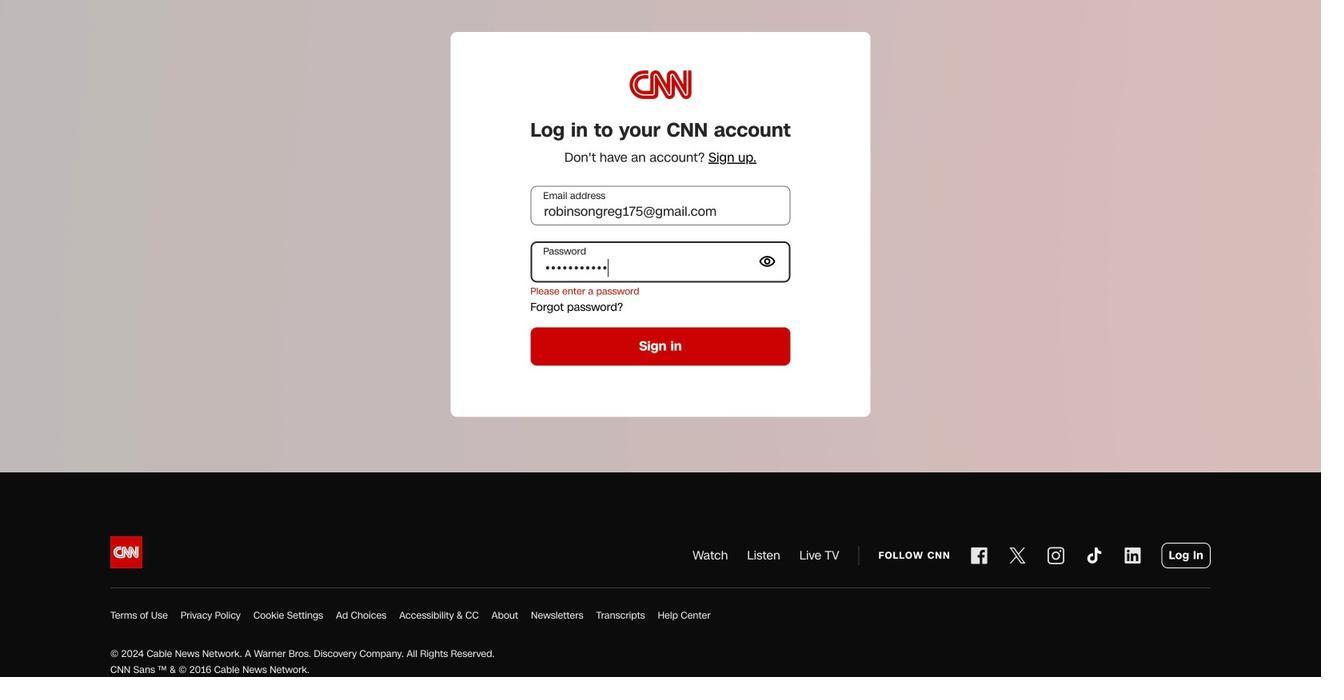 Task type: describe. For each thing, give the bounding box(es) containing it.
twitter image
[[1009, 547, 1028, 566]]

show password image
[[758, 252, 778, 271]]

instagram image
[[1047, 547, 1066, 566]]

Email address email field
[[531, 186, 791, 226]]

tiktok image
[[1086, 547, 1105, 566]]

facebook image
[[970, 547, 990, 566]]



Task type: locate. For each thing, give the bounding box(es) containing it.
main content
[[85, 0, 1237, 473]]

linkedin image
[[1124, 547, 1143, 566]]

Password password field
[[531, 242, 791, 283]]



Task type: vqa. For each thing, say whether or not it's contained in the screenshot.
in corresponding to Sign
no



